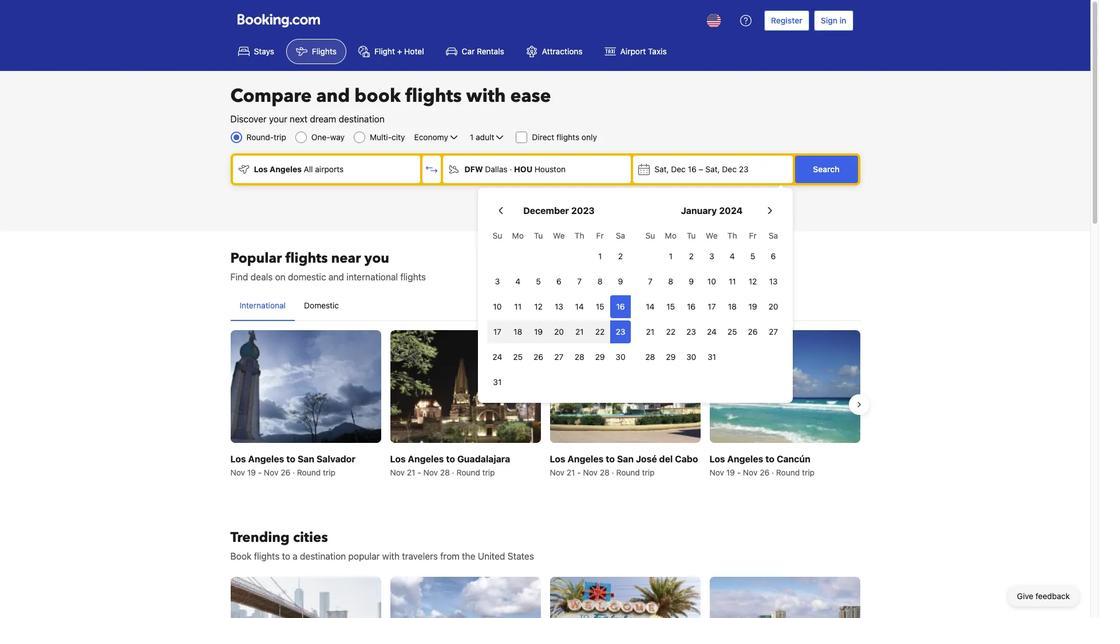 Task type: locate. For each thing, give the bounding box(es) containing it.
1 29 from the left
[[596, 352, 605, 362]]

16
[[688, 164, 697, 174], [617, 302, 625, 312], [687, 302, 696, 312]]

from
[[441, 552, 460, 562]]

round down guadalajara
[[457, 468, 481, 478]]

- inside los angeles to san salvador nov 19 - nov 26 · round trip
[[258, 468, 262, 478]]

4
[[730, 251, 735, 261], [516, 277, 521, 286]]

13 January 2024 checkbox
[[764, 270, 784, 293]]

0 vertical spatial 5
[[751, 251, 756, 261]]

with inside compare and book flights with ease discover your next dream destination
[[467, 84, 506, 109]]

round down 'josé'
[[617, 468, 640, 478]]

0 horizontal spatial with
[[383, 552, 400, 562]]

we for january
[[706, 231, 718, 241]]

11 inside checkbox
[[515, 302, 522, 312]]

2 sat, from the left
[[706, 164, 720, 174]]

1 th from the left
[[575, 231, 585, 241]]

compare and book flights with ease discover your next dream destination
[[231, 84, 552, 124]]

8 nov from the left
[[744, 468, 758, 478]]

0 horizontal spatial 29
[[596, 352, 605, 362]]

mo up 1 january 2024 checkbox
[[665, 231, 677, 241]]

sa for 2024
[[769, 231, 779, 241]]

6
[[771, 251, 776, 261], [557, 277, 562, 286]]

0 horizontal spatial 1
[[470, 132, 474, 142]]

fr up 1 december 2023 option
[[597, 231, 604, 241]]

0 vertical spatial 11
[[729, 277, 737, 286]]

· inside los angeles to guadalajara nov 21 - nov 28 · round trip
[[452, 468, 455, 478]]

23 left 24 option
[[687, 327, 697, 337]]

flights down trending
[[254, 552, 280, 562]]

10 for 10 january 2024 option
[[708, 277, 717, 286]]

with up 'adult'
[[467, 84, 506, 109]]

sat, left –
[[655, 164, 669, 174]]

1 vertical spatial 4
[[516, 277, 521, 286]]

1 vertical spatial destination
[[300, 552, 346, 562]]

12 right 11 option
[[749, 277, 758, 286]]

1 horizontal spatial grid
[[640, 225, 784, 369]]

19
[[749, 302, 758, 312], [535, 327, 543, 337], [247, 468, 256, 478], [727, 468, 736, 478]]

1 left 'adult'
[[470, 132, 474, 142]]

0 horizontal spatial 15
[[596, 302, 605, 312]]

16 December 2023 checkbox
[[611, 296, 631, 319]]

0 vertical spatial 4
[[730, 251, 735, 261]]

mo down december
[[513, 231, 524, 241]]

cancún
[[777, 454, 811, 465]]

14 right 13 december 2023 checkbox
[[576, 302, 584, 312]]

22 for 22 january 2024 checkbox
[[667, 327, 676, 337]]

1 vertical spatial 18
[[514, 327, 523, 337]]

los angeles to cancún nov 19 - nov 26 · round trip
[[710, 454, 815, 478]]

3 round from the left
[[617, 468, 640, 478]]

flights
[[312, 46, 337, 56]]

5 for 5 checkbox
[[751, 251, 756, 261]]

·
[[510, 164, 512, 174], [293, 468, 295, 478], [452, 468, 455, 478], [612, 468, 615, 478], [772, 468, 775, 478]]

1 sa from the left
[[616, 231, 626, 241]]

20 December 2023 checkbox
[[549, 321, 570, 344]]

dfw dallas · hou houston
[[465, 164, 566, 174]]

1 vertical spatial 24
[[493, 352, 503, 362]]

to inside los angeles to san josé del cabo nov 21 - nov 28 · round trip
[[606, 454, 615, 465]]

1 horizontal spatial 2
[[689, 251, 694, 261]]

21 cell
[[570, 319, 590, 344]]

los inside los angeles to san josé del cabo nov 21 - nov 28 · round trip
[[550, 454, 566, 465]]

10 inside 'checkbox'
[[493, 302, 502, 312]]

2 - from the left
[[418, 468, 421, 478]]

san for salvador
[[298, 454, 315, 465]]

2 30 from the left
[[687, 352, 697, 362]]

16 right 15 december 2023 "option"
[[617, 302, 625, 312]]

0 horizontal spatial fr
[[597, 231, 604, 241]]

3 left 4 december 2023 option
[[495, 277, 500, 286]]

region
[[221, 326, 870, 484]]

29 for the 29 checkbox
[[596, 352, 605, 362]]

0 vertical spatial 12
[[749, 277, 758, 286]]

1 for december 2023
[[599, 251, 602, 261]]

0 horizontal spatial san
[[298, 454, 315, 465]]

1 horizontal spatial 3
[[710, 251, 715, 261]]

2 horizontal spatial 23
[[739, 164, 749, 174]]

2 dec from the left
[[723, 164, 737, 174]]

1 for january 2024
[[669, 251, 673, 261]]

tab list
[[231, 291, 861, 322]]

grid
[[488, 225, 631, 394], [640, 225, 784, 369]]

to inside los angeles to guadalajara nov 21 - nov 28 · round trip
[[446, 454, 455, 465]]

0 horizontal spatial 13
[[555, 302, 564, 312]]

4 right 3 january 2024 "option"
[[730, 251, 735, 261]]

angeles inside los angeles to guadalajara nov 21 - nov 28 · round trip
[[408, 454, 444, 465]]

5 right the 4 january 2024 option
[[751, 251, 756, 261]]

1 horizontal spatial 20
[[769, 302, 779, 312]]

san left 'josé'
[[617, 454, 634, 465]]

5 nov from the left
[[550, 468, 565, 478]]

2 su from the left
[[646, 231, 656, 241]]

2 tu from the left
[[687, 231, 696, 241]]

los angeles to san salvador nov 19 - nov 26 · round trip
[[231, 454, 356, 478]]

0 vertical spatial and
[[316, 84, 350, 109]]

2 horizontal spatial 1
[[669, 251, 673, 261]]

4 right 3 december 2023 checkbox
[[516, 277, 521, 286]]

1 adult
[[470, 132, 495, 142]]

26 inside checkbox
[[534, 352, 544, 362]]

29 December 2023 checkbox
[[590, 346, 611, 369]]

1 horizontal spatial 11
[[729, 277, 737, 286]]

24 for "24" option
[[493, 352, 503, 362]]

30 right 29 january 2024 option
[[687, 352, 697, 362]]

31 for 31 january 2024 option at the bottom of the page
[[708, 352, 717, 362]]

1 January 2024 checkbox
[[661, 245, 682, 268]]

0 horizontal spatial 22
[[596, 327, 605, 337]]

7 December 2023 checkbox
[[570, 270, 590, 293]]

to inside los angeles to cancún nov 19 - nov 26 · round trip
[[766, 454, 775, 465]]

12 for 12 december 2023 option
[[535, 302, 543, 312]]

7 for 7 december 2023 option
[[578, 277, 582, 286]]

0 horizontal spatial 14
[[576, 302, 584, 312]]

· inside los angeles to san salvador nov 19 - nov 26 · round trip
[[293, 468, 295, 478]]

1 8 from the left
[[598, 277, 603, 286]]

trip down your
[[274, 132, 286, 142]]

8 right 7 december 2023 option
[[598, 277, 603, 286]]

1 horizontal spatial with
[[467, 84, 506, 109]]

30 inside checkbox
[[687, 352, 697, 362]]

1 grid from the left
[[488, 225, 631, 394]]

5 inside checkbox
[[751, 251, 756, 261]]

angeles inside los angeles to san josé del cabo nov 21 - nov 28 · round trip
[[568, 454, 604, 465]]

11
[[729, 277, 737, 286], [515, 302, 522, 312]]

th down 2023
[[575, 231, 585, 241]]

12 December 2023 checkbox
[[529, 296, 549, 319]]

san
[[298, 454, 315, 465], [617, 454, 634, 465]]

trip down cancún at the right
[[803, 468, 815, 478]]

0 horizontal spatial 2
[[619, 251, 623, 261]]

los inside los angeles to cancún nov 19 - nov 26 · round trip
[[710, 454, 726, 465]]

15 right the 14 checkbox
[[667, 302, 676, 312]]

13 inside option
[[770, 277, 778, 286]]

20 inside checkbox
[[555, 327, 564, 337]]

houston
[[535, 164, 566, 174]]

fr
[[597, 231, 604, 241], [750, 231, 757, 241]]

1 su from the left
[[493, 231, 503, 241]]

1 horizontal spatial 7
[[649, 277, 653, 286]]

1 22 from the left
[[596, 327, 605, 337]]

1 horizontal spatial 12
[[749, 277, 758, 286]]

angeles
[[270, 164, 302, 174], [248, 454, 284, 465], [408, 454, 444, 465], [568, 454, 604, 465], [728, 454, 764, 465]]

23 inside 'popup button'
[[739, 164, 749, 174]]

7 left 8 checkbox
[[649, 277, 653, 286]]

2 right 1 december 2023 option
[[619, 251, 623, 261]]

san left salvador
[[298, 454, 315, 465]]

16 inside cell
[[617, 302, 625, 312]]

20 left 21 checkbox
[[555, 327, 564, 337]]

18 right 17 option
[[514, 327, 523, 337]]

9 for 9 january 2024 option
[[689, 277, 694, 286]]

22 December 2023 checkbox
[[590, 321, 611, 344]]

6 right 5 december 2023 option
[[557, 277, 562, 286]]

29 for 29 january 2024 option
[[666, 352, 676, 362]]

12 inside 12 checkbox
[[749, 277, 758, 286]]

to inside trending cities book flights to a destination popular with travelers from the united states
[[282, 552, 290, 562]]

25 inside checkbox
[[514, 352, 523, 362]]

1 vertical spatial and
[[329, 272, 344, 282]]

a
[[293, 552, 298, 562]]

los for los angeles to cancún
[[710, 454, 726, 465]]

0 horizontal spatial 5
[[536, 277, 541, 286]]

city
[[392, 132, 405, 142]]

we down december 2023 at the top
[[554, 231, 565, 241]]

tu down december
[[534, 231, 543, 241]]

1 adult button
[[469, 131, 507, 144]]

1 horizontal spatial 27
[[769, 327, 779, 337]]

los for los angeles to guadalajara
[[390, 454, 406, 465]]

21 inside los angeles to guadalajara nov 21 - nov 28 · round trip
[[407, 468, 416, 478]]

su up '7' option
[[646, 231, 656, 241]]

2 15 from the left
[[667, 302, 676, 312]]

13
[[770, 277, 778, 286], [555, 302, 564, 312]]

31 for 31 december 2023 "option"
[[493, 378, 502, 387]]

24 left the 25 checkbox
[[493, 352, 503, 362]]

1 horizontal spatial 6
[[771, 251, 776, 261]]

11 left 12 december 2023 option
[[515, 302, 522, 312]]

sa up 2 december 2023 checkbox
[[616, 231, 626, 241]]

11 inside option
[[729, 277, 737, 286]]

december 2023
[[524, 206, 595, 216]]

5 right 4 december 2023 option
[[536, 277, 541, 286]]

los
[[254, 164, 268, 174], [231, 454, 246, 465], [390, 454, 406, 465], [550, 454, 566, 465], [710, 454, 726, 465]]

1 vertical spatial 20
[[555, 327, 564, 337]]

0 horizontal spatial 3
[[495, 277, 500, 286]]

2 22 from the left
[[667, 327, 676, 337]]

29
[[596, 352, 605, 362], [666, 352, 676, 362]]

0 horizontal spatial 30
[[616, 352, 626, 362]]

1 2 from the left
[[619, 251, 623, 261]]

23 inside "checkbox"
[[616, 327, 626, 337]]

7 January 2024 checkbox
[[640, 270, 661, 293]]

9 inside "option"
[[619, 277, 624, 286]]

4 - from the left
[[738, 468, 741, 478]]

2 sa from the left
[[769, 231, 779, 241]]

10 right 9 january 2024 option
[[708, 277, 717, 286]]

29 left 30 checkbox
[[666, 352, 676, 362]]

18 for 18 checkbox
[[729, 302, 737, 312]]

12 for 12 checkbox
[[749, 277, 758, 286]]

sat, right –
[[706, 164, 720, 174]]

2 san from the left
[[617, 454, 634, 465]]

6 nov from the left
[[583, 468, 598, 478]]

1 horizontal spatial mo
[[665, 231, 677, 241]]

17 right 16 january 2024 option
[[708, 302, 716, 312]]

0 horizontal spatial sat,
[[655, 164, 669, 174]]

2 2 from the left
[[689, 251, 694, 261]]

1 vertical spatial 11
[[515, 302, 522, 312]]

10 left 11 december 2023 checkbox
[[493, 302, 502, 312]]

9 for the 9 "option"
[[619, 277, 624, 286]]

1 horizontal spatial 24
[[707, 327, 717, 337]]

14 inside checkbox
[[646, 302, 655, 312]]

1 horizontal spatial 13
[[770, 277, 778, 286]]

1 vertical spatial 27
[[555, 352, 564, 362]]

29 January 2024 checkbox
[[661, 346, 682, 369]]

round down cancún at the right
[[777, 468, 800, 478]]

salvador
[[317, 454, 356, 465]]

and
[[316, 84, 350, 109], [329, 272, 344, 282]]

0 vertical spatial 17
[[708, 302, 716, 312]]

17 inside checkbox
[[708, 302, 716, 312]]

trending cities book flights to a destination popular with travelers from the united states
[[231, 529, 534, 562]]

1 horizontal spatial 10
[[708, 277, 717, 286]]

27 left 28 option
[[555, 352, 564, 362]]

4 January 2024 checkbox
[[723, 245, 743, 268]]

to left a
[[282, 552, 290, 562]]

cabo
[[675, 454, 699, 465]]

1 horizontal spatial we
[[706, 231, 718, 241]]

to left cancún at the right
[[766, 454, 775, 465]]

trip inside los angeles to san josé del cabo nov 21 - nov 28 · round trip
[[643, 468, 655, 478]]

18 inside option
[[514, 327, 523, 337]]

18 inside checkbox
[[729, 302, 737, 312]]

1 horizontal spatial 4
[[730, 251, 735, 261]]

multi-city
[[370, 132, 405, 142]]

1 horizontal spatial san
[[617, 454, 634, 465]]

8 inside checkbox
[[669, 277, 674, 286]]

21 inside los angeles to san josé del cabo nov 21 - nov 28 · round trip
[[567, 468, 575, 478]]

15 right 14 december 2023 option
[[596, 302, 605, 312]]

0 vertical spatial 10
[[708, 277, 717, 286]]

3 inside "option"
[[710, 251, 715, 261]]

with
[[467, 84, 506, 109], [383, 552, 400, 562]]

30 right the 29 checkbox
[[616, 352, 626, 362]]

4 December 2023 checkbox
[[508, 270, 529, 293]]

the
[[462, 552, 476, 562]]

8 inside option
[[598, 277, 603, 286]]

22 inside 22 january 2024 checkbox
[[667, 327, 676, 337]]

0 horizontal spatial mo
[[513, 231, 524, 241]]

to for 19
[[766, 454, 775, 465]]

dec right –
[[723, 164, 737, 174]]

16 for 16 option
[[617, 302, 625, 312]]

25 inside "checkbox"
[[728, 327, 738, 337]]

21 December 2023 checkbox
[[570, 321, 590, 344]]

flights left only
[[557, 132, 580, 142]]

7 right 6 december 2023 option
[[578, 277, 582, 286]]

17 cell
[[488, 319, 508, 344]]

adult
[[476, 132, 495, 142]]

15 December 2023 checkbox
[[590, 296, 611, 319]]

0 horizontal spatial 24
[[493, 352, 503, 362]]

2 7 from the left
[[649, 277, 653, 286]]

san inside los angeles to san josé del cabo nov 21 - nov 28 · round trip
[[617, 454, 634, 465]]

1 vertical spatial 25
[[514, 352, 523, 362]]

angeles inside los angeles to cancún nov 19 - nov 26 · round trip
[[728, 454, 764, 465]]

1 horizontal spatial 14
[[646, 302, 655, 312]]

0 horizontal spatial we
[[554, 231, 565, 241]]

13 right 12 checkbox
[[770, 277, 778, 286]]

1 horizontal spatial 25
[[728, 327, 738, 337]]

15 inside "option"
[[667, 302, 676, 312]]

2 round from the left
[[457, 468, 481, 478]]

4 for 4 december 2023 option
[[516, 277, 521, 286]]

booking.com logo image
[[237, 13, 320, 27], [237, 13, 320, 27]]

0 horizontal spatial 12
[[535, 302, 543, 312]]

17 January 2024 checkbox
[[702, 296, 723, 319]]

mo for december
[[513, 231, 524, 241]]

1 horizontal spatial 9
[[689, 277, 694, 286]]

25 right "24" option
[[514, 352, 523, 362]]

round down salvador
[[297, 468, 321, 478]]

angeles for los angeles to cancún
[[728, 454, 764, 465]]

1 vertical spatial 3
[[495, 277, 500, 286]]

2 mo from the left
[[665, 231, 677, 241]]

destination
[[339, 114, 385, 124], [300, 552, 346, 562]]

flights inside compare and book flights with ease discover your next dream destination
[[406, 84, 462, 109]]

1 left 2 december 2023 checkbox
[[599, 251, 602, 261]]

3 for 3 january 2024 "option"
[[710, 251, 715, 261]]

dec
[[672, 164, 686, 174], [723, 164, 737, 174]]

international
[[347, 272, 398, 282]]

2023
[[572, 206, 595, 216]]

15 for 15 december 2023 "option"
[[596, 302, 605, 312]]

angeles for los angeles to guadalajara
[[408, 454, 444, 465]]

0 horizontal spatial 10
[[493, 302, 502, 312]]

to for del
[[606, 454, 615, 465]]

7 inside option
[[649, 277, 653, 286]]

2 8 from the left
[[669, 277, 674, 286]]

21
[[576, 327, 584, 337], [647, 327, 655, 337], [407, 468, 416, 478], [567, 468, 575, 478]]

0 horizontal spatial 17
[[494, 327, 502, 337]]

2 right 1 january 2024 checkbox
[[689, 251, 694, 261]]

24 December 2023 checkbox
[[488, 346, 508, 369]]

22 cell
[[590, 319, 611, 344]]

grid for december
[[488, 225, 631, 394]]

los inside los angeles to san salvador nov 19 - nov 26 · round trip
[[231, 454, 246, 465]]

22
[[596, 327, 605, 337], [667, 327, 676, 337]]

22 inside 22 december 2023 checkbox
[[596, 327, 605, 337]]

15
[[596, 302, 605, 312], [667, 302, 676, 312]]

destination down cities
[[300, 552, 346, 562]]

31 right 30 checkbox
[[708, 352, 717, 362]]

4 nov from the left
[[424, 468, 438, 478]]

su up 3 december 2023 checkbox
[[493, 231, 503, 241]]

1 - from the left
[[258, 468, 262, 478]]

18 January 2024 checkbox
[[723, 296, 743, 319]]

to left guadalajara
[[446, 454, 455, 465]]

tu up 2 checkbox
[[687, 231, 696, 241]]

to left salvador
[[287, 454, 296, 465]]

12 inside 12 december 2023 option
[[535, 302, 543, 312]]

dream
[[310, 114, 336, 124]]

1 9 from the left
[[619, 277, 624, 286]]

1 vertical spatial 10
[[493, 302, 502, 312]]

26 January 2024 checkbox
[[743, 321, 764, 344]]

- inside los angeles to cancún nov 19 - nov 26 · round trip
[[738, 468, 741, 478]]

2 14 from the left
[[646, 302, 655, 312]]

23 right –
[[739, 164, 749, 174]]

international button
[[231, 291, 295, 321]]

14 left 15 "option"
[[646, 302, 655, 312]]

tab list containing international
[[231, 291, 861, 322]]

and down near
[[329, 272, 344, 282]]

1 round from the left
[[297, 468, 321, 478]]

17 for 17 option
[[494, 327, 502, 337]]

2 grid from the left
[[640, 225, 784, 369]]

5
[[751, 251, 756, 261], [536, 277, 541, 286]]

- inside los angeles to san josé del cabo nov 21 - nov 28 · round trip
[[578, 468, 581, 478]]

0 horizontal spatial 6
[[557, 277, 562, 286]]

dallas
[[485, 164, 508, 174]]

1 inside popup button
[[470, 132, 474, 142]]

1 horizontal spatial 31
[[708, 352, 717, 362]]

flights right 'international'
[[401, 272, 426, 282]]

car rentals
[[462, 46, 505, 56]]

26 inside los angeles to san salvador nov 19 - nov 26 · round trip
[[281, 468, 291, 478]]

1 horizontal spatial 23
[[687, 327, 697, 337]]

1 left 2 checkbox
[[669, 251, 673, 261]]

16 right 15 "option"
[[687, 302, 696, 312]]

0 horizontal spatial th
[[575, 231, 585, 241]]

and inside compare and book flights with ease discover your next dream destination
[[316, 84, 350, 109]]

0 vertical spatial 3
[[710, 251, 715, 261]]

trip down 'josé'
[[643, 468, 655, 478]]

3 inside checkbox
[[495, 277, 500, 286]]

24 for 24 option
[[707, 327, 717, 337]]

one-
[[312, 132, 330, 142]]

17 inside option
[[494, 327, 502, 337]]

los angeles to guadalajara image
[[390, 331, 541, 444]]

th for 2024
[[728, 231, 738, 241]]

3 December 2023 checkbox
[[488, 270, 508, 293]]

2 fr from the left
[[750, 231, 757, 241]]

sa up 6 option
[[769, 231, 779, 241]]

12
[[749, 277, 758, 286], [535, 302, 543, 312]]

15 for 15 "option"
[[667, 302, 676, 312]]

10 inside option
[[708, 277, 717, 286]]

14
[[576, 302, 584, 312], [646, 302, 655, 312]]

trip inside los angeles to cancún nov 19 - nov 26 · round trip
[[803, 468, 815, 478]]

24 right 23 january 2024 checkbox
[[707, 327, 717, 337]]

0 horizontal spatial 23
[[616, 327, 626, 337]]

0 horizontal spatial 25
[[514, 352, 523, 362]]

29 inside option
[[666, 352, 676, 362]]

6 right 5 checkbox
[[771, 251, 776, 261]]

9 inside option
[[689, 277, 694, 286]]

1 vertical spatial 12
[[535, 302, 543, 312]]

th for 2023
[[575, 231, 585, 241]]

2
[[619, 251, 623, 261], [689, 251, 694, 261]]

12 left 13 december 2023 checkbox
[[535, 302, 543, 312]]

31 inside "option"
[[493, 378, 502, 387]]

1 horizontal spatial 5
[[751, 251, 756, 261]]

you
[[365, 249, 390, 268]]

1 horizontal spatial tu
[[687, 231, 696, 241]]

trip
[[274, 132, 286, 142], [323, 468, 336, 478], [483, 468, 495, 478], [643, 468, 655, 478], [803, 468, 815, 478]]

popular flights near you find deals on domestic and international flights
[[231, 249, 426, 282]]

1 vertical spatial 17
[[494, 327, 502, 337]]

16 for 16 january 2024 option
[[687, 302, 696, 312]]

13 December 2023 checkbox
[[549, 296, 570, 319]]

17 left 18 december 2023 option
[[494, 327, 502, 337]]

0 horizontal spatial 4
[[516, 277, 521, 286]]

19 cell
[[529, 319, 549, 344]]

1 December 2023 checkbox
[[590, 245, 611, 268]]

8 December 2023 checkbox
[[590, 270, 611, 293]]

0 horizontal spatial 11
[[515, 302, 522, 312]]

28 inside checkbox
[[646, 352, 656, 362]]

11 December 2023 checkbox
[[508, 296, 529, 319]]

1 mo from the left
[[513, 231, 524, 241]]

ease
[[511, 84, 552, 109]]

1 horizontal spatial dec
[[723, 164, 737, 174]]

0 horizontal spatial 18
[[514, 327, 523, 337]]

san inside los angeles to san salvador nov 19 - nov 26 · round trip
[[298, 454, 315, 465]]

3 - from the left
[[578, 468, 581, 478]]

24
[[707, 327, 717, 337], [493, 352, 503, 362]]

13 inside checkbox
[[555, 302, 564, 312]]

27 right 26 option
[[769, 327, 779, 337]]

18 December 2023 checkbox
[[508, 321, 529, 344]]

1 tu from the left
[[534, 231, 543, 241]]

1 7 from the left
[[578, 277, 582, 286]]

1 sat, from the left
[[655, 164, 669, 174]]

1 vertical spatial 6
[[557, 277, 562, 286]]

1 horizontal spatial 22
[[667, 327, 676, 337]]

1 horizontal spatial 1
[[599, 251, 602, 261]]

30 inside option
[[616, 352, 626, 362]]

1 vertical spatial with
[[383, 552, 400, 562]]

1 30 from the left
[[616, 352, 626, 362]]

19 inside los angeles to cancún nov 19 - nov 26 · round trip
[[727, 468, 736, 478]]

18 right 17 checkbox
[[729, 302, 737, 312]]

4 round from the left
[[777, 468, 800, 478]]

dec left –
[[672, 164, 686, 174]]

7 inside option
[[578, 277, 582, 286]]

del
[[660, 454, 673, 465]]

27 January 2024 checkbox
[[764, 321, 784, 344]]

we
[[554, 231, 565, 241], [706, 231, 718, 241]]

1 14 from the left
[[576, 302, 584, 312]]

15 inside "option"
[[596, 302, 605, 312]]

to left 'josé'
[[606, 454, 615, 465]]

flight + hotel link
[[349, 39, 434, 64]]

rentals
[[477, 46, 505, 56]]

1 fr from the left
[[597, 231, 604, 241]]

0 vertical spatial with
[[467, 84, 506, 109]]

1 15 from the left
[[596, 302, 605, 312]]

we up 3 january 2024 "option"
[[706, 231, 718, 241]]

31 down "24" option
[[493, 378, 502, 387]]

to
[[287, 454, 296, 465], [446, 454, 455, 465], [606, 454, 615, 465], [766, 454, 775, 465], [282, 552, 290, 562]]

8 January 2024 checkbox
[[661, 270, 682, 293]]

1 inside checkbox
[[669, 251, 673, 261]]

2 th from the left
[[728, 231, 738, 241]]

popular
[[349, 552, 380, 562]]

flights
[[406, 84, 462, 109], [557, 132, 580, 142], [286, 249, 328, 268], [401, 272, 426, 282], [254, 552, 280, 562]]

29 right 28 option
[[596, 352, 605, 362]]

20 inside option
[[769, 302, 779, 312]]

search button
[[795, 156, 858, 183]]

13 right 12 december 2023 option
[[555, 302, 564, 312]]

24 inside "24" option
[[493, 352, 503, 362]]

24 inside 24 option
[[707, 327, 717, 337]]

1 horizontal spatial 15
[[667, 302, 676, 312]]

5 inside option
[[536, 277, 541, 286]]

1 nov from the left
[[231, 468, 245, 478]]

0 vertical spatial 24
[[707, 327, 717, 337]]

1 horizontal spatial 18
[[729, 302, 737, 312]]

20 right 19 january 2024 checkbox
[[769, 302, 779, 312]]

0 horizontal spatial grid
[[488, 225, 631, 394]]

17
[[708, 302, 716, 312], [494, 327, 502, 337]]

23 inside checkbox
[[687, 327, 697, 337]]

8 right '7' option
[[669, 277, 674, 286]]

2 for january 2024
[[689, 251, 694, 261]]

25 December 2023 checkbox
[[508, 346, 529, 369]]

0 vertical spatial 25
[[728, 327, 738, 337]]

0 horizontal spatial su
[[493, 231, 503, 241]]

0 horizontal spatial 31
[[493, 378, 502, 387]]

region containing los angeles to san salvador
[[221, 326, 870, 484]]

1 we from the left
[[554, 231, 565, 241]]

0 horizontal spatial 8
[[598, 277, 603, 286]]

16 left –
[[688, 164, 697, 174]]

and up dream
[[316, 84, 350, 109]]

destination up multi- in the left of the page
[[339, 114, 385, 124]]

1 horizontal spatial fr
[[750, 231, 757, 241]]

with right "popular"
[[383, 552, 400, 562]]

23 right 22 december 2023 checkbox
[[616, 327, 626, 337]]

26 inside los angeles to cancún nov 19 - nov 26 · round trip
[[760, 468, 770, 478]]

1 horizontal spatial 17
[[708, 302, 716, 312]]

14 inside option
[[576, 302, 584, 312]]

- inside los angeles to guadalajara nov 21 - nov 28 · round trip
[[418, 468, 421, 478]]

6 for 6 option
[[771, 251, 776, 261]]

1 horizontal spatial 8
[[669, 277, 674, 286]]

31 inside option
[[708, 352, 717, 362]]

round-trip
[[247, 132, 286, 142]]

27 for '27' option
[[555, 352, 564, 362]]

round
[[297, 468, 321, 478], [457, 468, 481, 478], [617, 468, 640, 478], [777, 468, 800, 478]]

trip down guadalajara
[[483, 468, 495, 478]]

28 inside option
[[575, 352, 585, 362]]

25 left 26 option
[[728, 327, 738, 337]]

0 vertical spatial 6
[[771, 251, 776, 261]]

angeles inside los angeles to san salvador nov 19 - nov 26 · round trip
[[248, 454, 284, 465]]

0 vertical spatial 20
[[769, 302, 779, 312]]

2 we from the left
[[706, 231, 718, 241]]

22 January 2024 checkbox
[[661, 321, 682, 344]]

los inside los angeles to guadalajara nov 21 - nov 28 · round trip
[[390, 454, 406, 465]]

fr for 2023
[[597, 231, 604, 241]]

3 right 2 checkbox
[[710, 251, 715, 261]]

29 inside checkbox
[[596, 352, 605, 362]]

9 right 8 option
[[619, 277, 624, 286]]

27 December 2023 checkbox
[[549, 346, 570, 369]]

th up the 4 january 2024 option
[[728, 231, 738, 241]]

round inside los angeles to san salvador nov 19 - nov 26 · round trip
[[297, 468, 321, 478]]

destination inside trending cities book flights to a destination popular with travelers from the united states
[[300, 552, 346, 562]]

round inside los angeles to san josé del cabo nov 21 - nov 28 · round trip
[[617, 468, 640, 478]]

flights up economy
[[406, 84, 462, 109]]

10 for the 10 'checkbox'
[[493, 302, 502, 312]]

1 vertical spatial 5
[[536, 277, 541, 286]]

10
[[708, 277, 717, 286], [493, 302, 502, 312]]

su
[[493, 231, 503, 241], [646, 231, 656, 241]]

1 san from the left
[[298, 454, 315, 465]]

0 horizontal spatial 7
[[578, 277, 582, 286]]

0 horizontal spatial 9
[[619, 277, 624, 286]]

los angeles to san josé del cabo image
[[550, 331, 701, 444]]

0 vertical spatial 18
[[729, 302, 737, 312]]

2 29 from the left
[[666, 352, 676, 362]]

0 horizontal spatial 20
[[555, 327, 564, 337]]

14 January 2024 checkbox
[[640, 296, 661, 319]]

0 vertical spatial 13
[[770, 277, 778, 286]]

compare
[[231, 84, 312, 109]]

9 right 8 checkbox
[[689, 277, 694, 286]]

fr up 5 checkbox
[[750, 231, 757, 241]]

to inside los angeles to san salvador nov 19 - nov 26 · round trip
[[287, 454, 296, 465]]

2 9 from the left
[[689, 277, 694, 286]]

14 for the 14 checkbox
[[646, 302, 655, 312]]

11 left 12 checkbox
[[729, 277, 737, 286]]

trip down salvador
[[323, 468, 336, 478]]

0 horizontal spatial dec
[[672, 164, 686, 174]]



Task type: vqa. For each thing, say whether or not it's contained in the screenshot.
ACTUAL on the top
no



Task type: describe. For each thing, give the bounding box(es) containing it.
one-way
[[312, 132, 345, 142]]

dfw
[[465, 164, 483, 174]]

give
[[1018, 592, 1034, 602]]

30 for 30 checkbox
[[687, 352, 697, 362]]

23 December 2023 checkbox
[[611, 321, 631, 344]]

23 for 23 december 2023 "checkbox"
[[616, 327, 626, 337]]

21 inside checkbox
[[576, 327, 584, 337]]

los angeles to san salvador image
[[231, 331, 381, 444]]

su for december
[[493, 231, 503, 241]]

11 for 11 option
[[729, 277, 737, 286]]

search
[[814, 164, 840, 174]]

2 nov from the left
[[264, 468, 279, 478]]

taxis
[[649, 46, 667, 56]]

6 January 2024 checkbox
[[764, 245, 784, 268]]

december
[[524, 206, 570, 216]]

trip inside los angeles to guadalajara nov 21 - nov 28 · round trip
[[483, 468, 495, 478]]

28 January 2024 checkbox
[[640, 346, 661, 369]]

tu for december 2023
[[534, 231, 543, 241]]

28 December 2023 checkbox
[[570, 346, 590, 369]]

direct
[[532, 132, 555, 142]]

8 for 8 checkbox
[[669, 277, 674, 286]]

cities
[[293, 529, 328, 548]]

near
[[331, 249, 361, 268]]

next
[[290, 114, 308, 124]]

20 for "20" option
[[769, 302, 779, 312]]

give feedback
[[1018, 592, 1071, 602]]

19 December 2023 checkbox
[[529, 321, 549, 344]]

in
[[840, 15, 847, 25]]

airport
[[621, 46, 646, 56]]

on
[[275, 272, 286, 282]]

destination inside compare and book flights with ease discover your next dream destination
[[339, 114, 385, 124]]

24 January 2024 checkbox
[[702, 321, 723, 344]]

to for 21
[[446, 454, 455, 465]]

su for january
[[646, 231, 656, 241]]

17 for 17 checkbox
[[708, 302, 716, 312]]

tu for january 2024
[[687, 231, 696, 241]]

popular
[[231, 249, 282, 268]]

los for los angeles to san josé del cabo
[[550, 454, 566, 465]]

23 cell
[[611, 319, 631, 344]]

17 December 2023 checkbox
[[488, 321, 508, 344]]

7 for '7' option
[[649, 277, 653, 286]]

los angeles to guadalajara nov 21 - nov 28 · round trip
[[390, 454, 511, 478]]

flights inside trending cities book flights to a destination popular with travelers from the united states
[[254, 552, 280, 562]]

4 for the 4 january 2024 option
[[730, 251, 735, 261]]

23 January 2024 checkbox
[[682, 321, 702, 344]]

to for nov
[[287, 454, 296, 465]]

· inside los angeles to cancún nov 19 - nov 26 · round trip
[[772, 468, 775, 478]]

states
[[508, 552, 534, 562]]

los angeles to cancún image
[[710, 331, 861, 444]]

with inside trending cities book flights to a destination popular with travelers from the united states
[[383, 552, 400, 562]]

los for los angeles to san salvador
[[231, 454, 246, 465]]

20 cell
[[549, 319, 570, 344]]

find
[[231, 272, 248, 282]]

14 for 14 december 2023 option
[[576, 302, 584, 312]]

27 for 27 january 2024 option at the right
[[769, 327, 779, 337]]

angeles for los angeles to san salvador
[[248, 454, 284, 465]]

25 January 2024 checkbox
[[723, 321, 743, 344]]

2 for december 2023
[[619, 251, 623, 261]]

deals
[[251, 272, 273, 282]]

sign in link
[[815, 10, 854, 31]]

airport taxis
[[621, 46, 667, 56]]

los for los angeles
[[254, 164, 268, 174]]

san for josé
[[617, 454, 634, 465]]

sat, dec 16 – sat, dec 23 button
[[634, 156, 793, 183]]

5 for 5 december 2023 option
[[536, 277, 541, 286]]

9 January 2024 checkbox
[[682, 270, 702, 293]]

30 for 30 december 2023 option
[[616, 352, 626, 362]]

16 January 2024 checkbox
[[682, 296, 702, 319]]

3 January 2024 checkbox
[[702, 245, 723, 268]]

give feedback button
[[1009, 587, 1080, 607]]

13 for 13 option
[[770, 277, 778, 286]]

16 inside 'popup button'
[[688, 164, 697, 174]]

january
[[681, 206, 718, 216]]

flights link
[[286, 39, 347, 64]]

19 January 2024 checkbox
[[743, 296, 764, 319]]

round-
[[247, 132, 274, 142]]

round inside los angeles to guadalajara nov 21 - nov 28 · round trip
[[457, 468, 481, 478]]

10 January 2024 checkbox
[[702, 270, 723, 293]]

angeles for los angeles to san josé del cabo
[[568, 454, 604, 465]]

guadalajara
[[458, 454, 511, 465]]

18 cell
[[508, 319, 529, 344]]

26 inside option
[[749, 327, 758, 337]]

los angeles all airports
[[254, 164, 344, 174]]

los angeles to san josé del cabo nov 21 - nov 28 · round trip
[[550, 454, 699, 478]]

feedback
[[1036, 592, 1071, 602]]

18 for 18 december 2023 option
[[514, 327, 523, 337]]

flight + hotel
[[375, 46, 424, 56]]

31 January 2024 checkbox
[[702, 346, 723, 369]]

20 for 20 december 2023 checkbox
[[555, 327, 564, 337]]

trending
[[231, 529, 290, 548]]

way
[[330, 132, 345, 142]]

round inside los angeles to cancún nov 19 - nov 26 · round trip
[[777, 468, 800, 478]]

attractions link
[[517, 39, 593, 64]]

car rentals link
[[436, 39, 514, 64]]

economy
[[415, 132, 449, 142]]

sa for 2023
[[616, 231, 626, 241]]

sign
[[821, 15, 838, 25]]

30 December 2023 checkbox
[[611, 346, 631, 369]]

trip inside los angeles to san salvador nov 19 - nov 26 · round trip
[[323, 468, 336, 478]]

31 December 2023 checkbox
[[488, 371, 508, 394]]

21 January 2024 checkbox
[[640, 321, 661, 344]]

book
[[355, 84, 401, 109]]

3 nov from the left
[[390, 468, 405, 478]]

airports
[[315, 164, 344, 174]]

fr for 2024
[[750, 231, 757, 241]]

domestic
[[288, 272, 326, 282]]

hou
[[514, 164, 533, 174]]

domestic button
[[295, 291, 348, 321]]

23 for 23 january 2024 checkbox
[[687, 327, 697, 337]]

register link
[[765, 10, 810, 31]]

11 for 11 december 2023 checkbox
[[515, 302, 522, 312]]

2 December 2023 checkbox
[[611, 245, 631, 268]]

discover
[[231, 114, 267, 124]]

and inside popular flights near you find deals on domestic and international flights
[[329, 272, 344, 282]]

20 January 2024 checkbox
[[764, 296, 784, 319]]

12 January 2024 checkbox
[[743, 270, 764, 293]]

1 dec from the left
[[672, 164, 686, 174]]

16 cell
[[611, 293, 631, 319]]

grid for january
[[640, 225, 784, 369]]

3 for 3 december 2023 checkbox
[[495, 277, 500, 286]]

angeles for los angeles
[[270, 164, 302, 174]]

stays link
[[228, 39, 284, 64]]

josé
[[636, 454, 657, 465]]

airport taxis link
[[595, 39, 677, 64]]

attractions
[[542, 46, 583, 56]]

january 2024
[[681, 206, 743, 216]]

26 December 2023 checkbox
[[529, 346, 549, 369]]

19 inside los angeles to san salvador nov 19 - nov 26 · round trip
[[247, 468, 256, 478]]

2024
[[720, 206, 743, 216]]

11 January 2024 checkbox
[[723, 270, 743, 293]]

multi-
[[370, 132, 392, 142]]

19 inside 19 january 2024 checkbox
[[749, 302, 758, 312]]

your
[[269, 114, 287, 124]]

6 for 6 december 2023 option
[[557, 277, 562, 286]]

flights up domestic
[[286, 249, 328, 268]]

register
[[772, 15, 803, 25]]

25 for '25' "checkbox"
[[728, 327, 738, 337]]

domestic
[[304, 301, 339, 311]]

5 December 2023 checkbox
[[529, 270, 549, 293]]

book
[[231, 552, 252, 562]]

28 inside los angeles to san josé del cabo nov 21 - nov 28 · round trip
[[600, 468, 610, 478]]

5 January 2024 checkbox
[[743, 245, 764, 268]]

international
[[240, 301, 286, 311]]

· inside los angeles to san josé del cabo nov 21 - nov 28 · round trip
[[612, 468, 615, 478]]

hotel
[[405, 46, 424, 56]]

united
[[478, 552, 506, 562]]

25 for the 25 checkbox
[[514, 352, 523, 362]]

direct flights only
[[532, 132, 597, 142]]

travelers
[[402, 552, 438, 562]]

21 inside checkbox
[[647, 327, 655, 337]]

car
[[462, 46, 475, 56]]

we for december
[[554, 231, 565, 241]]

19 inside 19 december 2023 checkbox
[[535, 327, 543, 337]]

7 nov from the left
[[710, 468, 725, 478]]

13 for 13 december 2023 checkbox
[[555, 302, 564, 312]]

8 for 8 option
[[598, 277, 603, 286]]

only
[[582, 132, 597, 142]]

flight
[[375, 46, 395, 56]]

stays
[[254, 46, 274, 56]]

14 December 2023 checkbox
[[570, 296, 590, 319]]

22 for 22 december 2023 checkbox
[[596, 327, 605, 337]]

2 January 2024 checkbox
[[682, 245, 702, 268]]

10 December 2023 checkbox
[[488, 296, 508, 319]]

30 January 2024 checkbox
[[682, 346, 702, 369]]

sat, dec 16 – sat, dec 23
[[655, 164, 749, 174]]

sign in
[[821, 15, 847, 25]]

15 January 2024 checkbox
[[661, 296, 682, 319]]

28 inside los angeles to guadalajara nov 21 - nov 28 · round trip
[[440, 468, 450, 478]]

6 December 2023 checkbox
[[549, 270, 570, 293]]

mo for january
[[665, 231, 677, 241]]

9 December 2023 checkbox
[[611, 270, 631, 293]]

–
[[699, 164, 704, 174]]



